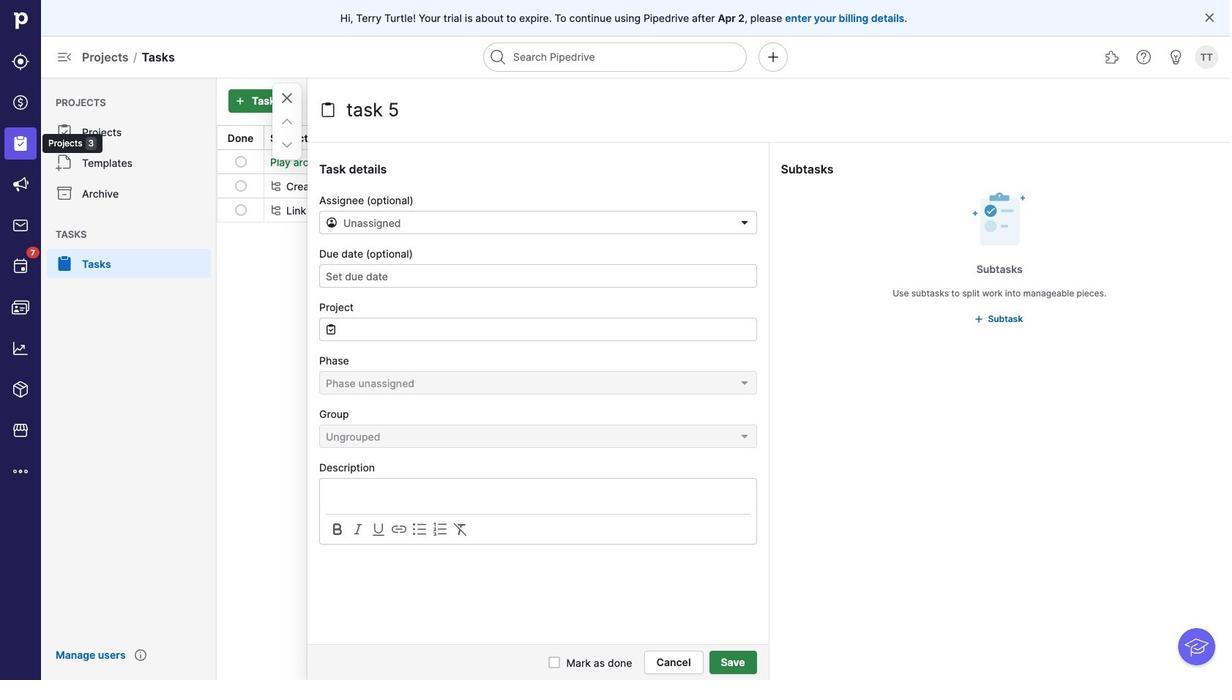 Task type: vqa. For each thing, say whether or not it's contained in the screenshot.
Pin this note image
no



Task type: describe. For each thing, give the bounding box(es) containing it.
insights image
[[12, 340, 29, 357]]

sales assistant image
[[1167, 48, 1185, 66]]

quick help image
[[1135, 48, 1152, 66]]

campaigns image
[[12, 176, 29, 193]]

0 vertical spatial menu item
[[0, 123, 41, 164]]

more image
[[12, 463, 29, 480]]

deals image
[[12, 94, 29, 111]]

color undefined image inside menu item
[[56, 255, 73, 272]]

leads image
[[12, 53, 29, 70]]

3 row from the top
[[217, 198, 1229, 222]]

contacts image
[[12, 299, 29, 316]]

Task field
[[343, 95, 570, 124]]

knowledge center bot, also known as kc bot is an onboarding assistant that allows you to see the list of onboarding items in one place for quick and easy reference. this improves your in-app experience. image
[[1178, 628, 1215, 666]]

2 row from the top
[[217, 174, 1229, 198]]

quick add image
[[764, 48, 782, 66]]

info image
[[134, 649, 146, 661]]

2 color secondary image from the left
[[370, 521, 387, 538]]

Search Pipedrive field
[[483, 42, 747, 72]]

1 color secondary image from the left
[[349, 521, 367, 538]]



Task type: locate. For each thing, give the bounding box(es) containing it.
3 color secondary image from the left
[[411, 521, 428, 538]]

sales inbox image
[[12, 217, 29, 234]]

menu
[[0, 0, 103, 680], [41, 78, 217, 680]]

color secondary image
[[270, 180, 282, 192], [270, 204, 282, 216], [329, 521, 346, 538], [390, 521, 408, 538], [431, 521, 449, 538], [452, 521, 469, 538]]

None text field
[[319, 318, 757, 341]]

0 horizontal spatial color secondary image
[[349, 521, 367, 538]]

1 row from the top
[[217, 150, 1229, 174]]

projects image
[[12, 135, 29, 152]]

1 horizontal spatial color secondary image
[[370, 521, 387, 538]]

marketplace image
[[12, 422, 29, 439]]

Set due date text field
[[319, 264, 757, 288]]

color primary inverted image
[[231, 95, 249, 107]]

1 vertical spatial menu item
[[41, 249, 217, 278]]

color primary image
[[319, 101, 337, 119], [832, 132, 843, 144], [278, 136, 296, 154], [235, 180, 246, 192], [326, 217, 338, 228], [325, 324, 337, 335], [549, 657, 560, 668]]

None field
[[319, 211, 757, 234], [319, 318, 757, 341], [319, 371, 757, 395], [319, 425, 757, 448], [319, 211, 757, 234], [319, 318, 757, 341], [319, 371, 757, 395], [319, 425, 757, 448]]

2 horizontal spatial color secondary image
[[411, 521, 428, 538]]

menu item
[[0, 123, 41, 164], [41, 249, 217, 278]]

color primary image
[[1204, 12, 1215, 23], [278, 89, 296, 107], [278, 113, 296, 130], [235, 156, 246, 168], [235, 204, 246, 216]]

grid
[[217, 124, 1230, 223]]

row
[[217, 150, 1229, 174], [217, 174, 1229, 198], [217, 198, 1229, 222]]

products image
[[12, 381, 29, 398]]

home image
[[10, 10, 31, 31]]

color undefined image
[[56, 123, 73, 141]]

color secondary image
[[349, 521, 367, 538], [370, 521, 387, 538], [411, 521, 428, 538]]

color undefined image
[[56, 154, 73, 171], [56, 185, 73, 202], [56, 255, 73, 272], [12, 258, 29, 275]]

color link image
[[973, 313, 985, 325]]

menu toggle image
[[56, 48, 73, 66]]



